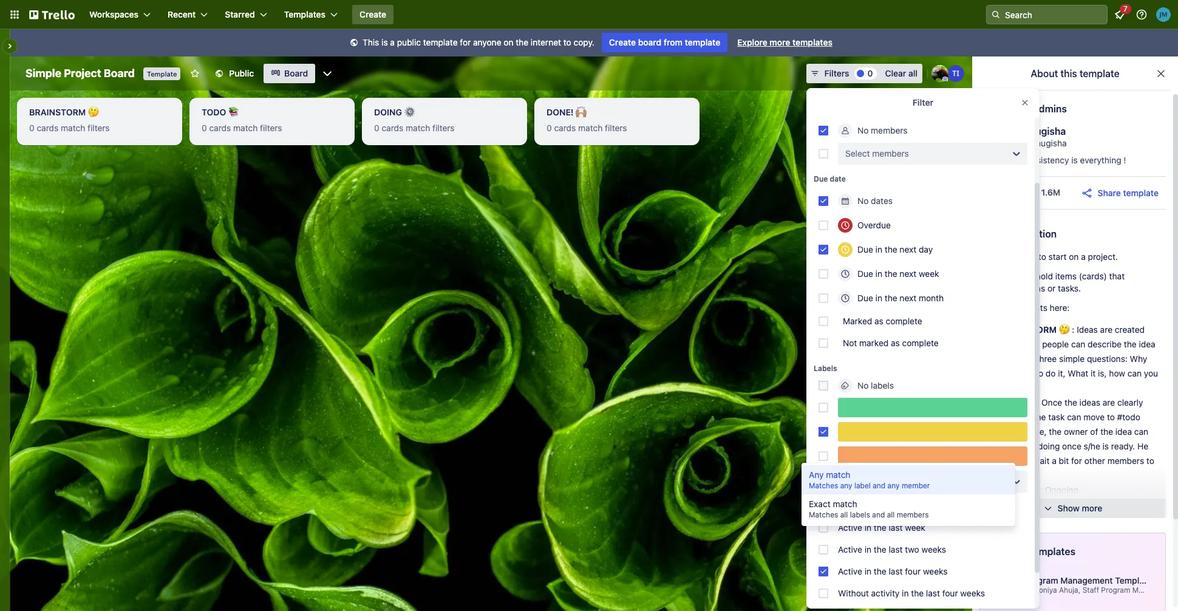Task type: locate. For each thing, give the bounding box(es) containing it.
template right share
[[1123, 187, 1159, 198]]

0 horizontal spatial simple
[[26, 67, 61, 80]]

to left copy.
[[564, 37, 571, 47]]

to left #todo
[[1107, 412, 1115, 422]]

can
[[1020, 271, 1034, 281], [1071, 339, 1086, 349], [1128, 368, 1142, 378], [1067, 412, 1081, 422], [1135, 426, 1149, 437], [999, 456, 1013, 466]]

filters for todo 📚 0 cards match filters
[[260, 123, 282, 133]]

simple for simple board to start on a project.
[[985, 251, 1011, 262]]

public
[[229, 68, 254, 78]]

do left it,
[[1046, 368, 1056, 378]]

cards inside the doing ⚙️ 0 cards match filters
[[382, 123, 404, 133]]

🤔 inside brainstorm 🤔 0 cards match filters
[[88, 107, 99, 117]]

is for consistency
[[1072, 155, 1078, 165]]

1 horizontal spatial board
[[284, 68, 308, 78]]

match inside todo 📚 0 cards match filters
[[233, 123, 258, 133]]

1 horizontal spatial 📚
[[1026, 397, 1037, 408]]

2 filters from the left
[[260, 123, 282, 133]]

due up marked
[[858, 293, 873, 303]]

idea up why
[[1139, 339, 1156, 349]]

and inside exact match matches all labels and all members
[[872, 510, 885, 519]]

board for create
[[638, 37, 662, 47]]

board up the list
[[1013, 251, 1036, 262]]

simple inside the board name text box
[[26, 67, 61, 80]]

the up activity
[[874, 566, 887, 576]]

all
[[909, 68, 918, 78], [840, 510, 848, 519], [887, 510, 895, 519]]

day
[[919, 244, 933, 255]]

templates up filters
[[793, 37, 833, 47]]

@
[[1165, 585, 1171, 595]]

as right marked at the right
[[891, 338, 900, 348]]

1 matches from the top
[[809, 481, 838, 490]]

1 vertical spatial no
[[858, 196, 869, 206]]

select members
[[846, 148, 909, 159]]

1 vertical spatial a
[[1081, 251, 1086, 262]]

for left anyone
[[460, 37, 471, 47]]

weeks for active in the last four weeks
[[923, 566, 948, 576]]

brainstorm 🤔 0 cards match filters
[[29, 107, 110, 133]]

the inside : ideas are created here. here people can describe the idea following three simple questions: why you wish to do it, what it is, how can you do it.
[[1124, 339, 1137, 349]]

template right public
[[423, 37, 458, 47]]

cards inside brainstorm 🤔 0 cards match filters
[[37, 123, 59, 133]]

in for due in the next month
[[876, 293, 883, 303]]

anyone
[[473, 37, 501, 47]]

board left "from"
[[638, 37, 662, 47]]

1 vertical spatial templates
[[1030, 546, 1076, 557]]

0 vertical spatial weeks
[[922, 544, 946, 555]]

cards down doing ⚙️ text field
[[382, 123, 404, 133]]

board for simple
[[1013, 251, 1036, 262]]

create inside button
[[360, 9, 386, 19]]

0 vertical spatial simple
[[26, 67, 61, 80]]

dmugisha (dmugisha) image left @dmugisha
[[983, 126, 1014, 157]]

more inside button
[[1082, 503, 1103, 513]]

week for due in the next week
[[919, 268, 939, 279]]

match
[[61, 123, 85, 133], [233, 123, 258, 133], [406, 123, 430, 133], [578, 123, 603, 133], [826, 470, 851, 480], [833, 499, 857, 509]]

1 vertical spatial next
[[900, 268, 917, 279]]

it,
[[1058, 368, 1066, 378]]

is right this
[[382, 37, 388, 47]]

due left date
[[814, 174, 828, 183]]

2 vertical spatial no
[[858, 380, 869, 391]]

next up the due in the next month
[[900, 268, 917, 279]]

he
[[1138, 441, 1149, 451]]

workspaces
[[89, 9, 139, 19]]

0 horizontal spatial doing
[[374, 107, 402, 117]]

simple left "project"
[[26, 67, 61, 80]]

0 horizontal spatial done!
[[547, 107, 574, 117]]

all inside button
[[909, 68, 918, 78]]

0 horizontal spatial all
[[840, 510, 848, 519]]

: once the ideas are clearly defined, the task can move to #todo stage. here, the owner of the idea can move to #doing once s/he is ready. he can also wait a bit for other members to join.
[[999, 397, 1155, 480]]

0 inside the doing ⚙️ 0 cards match filters
[[374, 123, 379, 133]]

1 vertical spatial brainstorm
[[999, 324, 1057, 335]]

0 horizontal spatial any
[[840, 481, 853, 490]]

why
[[1130, 354, 1148, 364]]

4
[[1024, 302, 1030, 313]]

board left "admins"
[[1004, 103, 1031, 114]]

1 horizontal spatial on
[[1069, 251, 1079, 262]]

match down 1
[[833, 499, 857, 509]]

color: yellow, title: none element
[[838, 422, 1028, 442]]

0 horizontal spatial 🙌🏽
[[576, 107, 587, 117]]

you up it.
[[999, 368, 1013, 378]]

🤔 down "project"
[[88, 107, 99, 117]]

0 inside todo 📚 0 cards match filters
[[202, 123, 207, 133]]

color: orange, title: none element
[[838, 446, 1028, 466]]

are inside : ideas are created here. here people can describe the idea following three simple questions: why you wish to do it, what it is, how can you do it.
[[1100, 324, 1113, 335]]

match inside the doing ⚙️ 0 cards match filters
[[406, 123, 430, 133]]

jeremy miller (jeremymiller198) image
[[1156, 7, 1171, 22]]

⚙️ inside the doing ⚙️ 0 cards match filters
[[404, 107, 415, 117]]

is inside the : once the ideas are clearly defined, the task can move to #todo stage. here, the owner of the idea can move to #doing once s/he is ready. he can also wait a bit for other members to join.
[[1103, 441, 1109, 451]]

doing inside doing ⚙️ : ongoing done! 🙌🏽 : finished
[[999, 485, 1027, 495]]

more right explore
[[770, 37, 790, 47]]

do left it.
[[999, 383, 1009, 393]]

the down exact match matches all labels and all members
[[874, 522, 887, 533]]

2 horizontal spatial a
[[1081, 251, 1086, 262]]

complete down the due in the next month
[[886, 316, 922, 326]]

1 horizontal spatial all
[[887, 510, 895, 519]]

0 horizontal spatial is
[[382, 37, 388, 47]]

members down member
[[897, 510, 929, 519]]

0 vertical spatial create
[[360, 9, 386, 19]]

⚙️
[[404, 107, 415, 117], [1030, 485, 1041, 495]]

1 vertical spatial are
[[1100, 324, 1113, 335]]

activity
[[871, 588, 900, 598]]

in down exact match matches all labels and all members
[[865, 522, 872, 533]]

2 next from the top
[[900, 268, 917, 279]]

doing ⚙️ 0 cards match filters
[[374, 107, 455, 133]]

in down "overdue"
[[876, 244, 883, 255]]

this member is an admin of this board. image
[[943, 77, 948, 82]]

1 active from the top
[[838, 522, 862, 533]]

4 cards from the left
[[554, 123, 576, 133]]

labels up active in the last week
[[850, 510, 870, 519]]

recent button
[[160, 5, 215, 24]]

filters down doing ⚙️ text field
[[433, 123, 455, 133]]

defined,
[[999, 412, 1031, 422]]

a
[[390, 37, 395, 47], [1081, 251, 1086, 262], [1052, 456, 1057, 466]]

0 horizontal spatial do
[[999, 383, 1009, 393]]

without
[[838, 588, 869, 598]]

: left ideas
[[1072, 324, 1075, 335]]

in for due in the next week
[[876, 268, 883, 279]]

in down active in the last week
[[865, 544, 872, 555]]

1 vertical spatial and
[[872, 510, 885, 519]]

members down no members
[[872, 148, 909, 159]]

1 horizontal spatial ideas
[[1080, 397, 1101, 408]]

trello inspiration (inspiringtaco) image
[[948, 65, 965, 82]]

show more button
[[980, 499, 1166, 518]]

0 vertical spatial dmugisha (dmugisha) image
[[932, 65, 949, 82]]

📚 inside todo 📚 0 cards match filters
[[228, 107, 239, 117]]

there are 4 lists here:
[[985, 302, 1070, 313]]

0 horizontal spatial a
[[390, 37, 395, 47]]

more
[[770, 37, 790, 47], [1082, 503, 1103, 513]]

next
[[900, 244, 917, 255], [900, 268, 917, 279], [900, 293, 917, 303]]

1 vertical spatial doing
[[999, 485, 1027, 495]]

last for week
[[889, 522, 903, 533]]

tasks.
[[1058, 283, 1081, 293]]

for inside the : once the ideas are clearly defined, the task can move to #todo stage. here, the owner of the idea can move to #doing once s/he is ready. he can also wait a bit for other members to join.
[[1071, 456, 1082, 466]]

todo inside todo 📚 0 cards match filters
[[202, 107, 226, 117]]

board left customize views image
[[284, 68, 308, 78]]

next for week
[[900, 268, 917, 279]]

filters
[[88, 123, 110, 133], [260, 123, 282, 133], [433, 123, 455, 133], [605, 123, 627, 133]]

matches inside exact match matches all labels and all members
[[809, 510, 838, 519]]

matches inside any match matches any label and any member
[[809, 481, 838, 490]]

and for any match
[[873, 481, 886, 490]]

active in the last four weeks
[[838, 566, 948, 576]]

0 vertical spatial 📚
[[228, 107, 239, 117]]

in up without
[[865, 566, 872, 576]]

1 horizontal spatial do
[[1046, 368, 1056, 378]]

search image
[[991, 10, 1001, 19]]

on right anyone
[[504, 37, 514, 47]]

2 no from the top
[[858, 196, 869, 206]]

you down why
[[1144, 368, 1158, 378]]

to up also
[[1023, 441, 1031, 451]]

1 vertical spatial 📚
[[1026, 397, 1037, 408]]

the down active in the last week
[[874, 544, 887, 555]]

filters inside the doing ⚙️ 0 cards match filters
[[433, 123, 455, 133]]

week for active in the last week
[[905, 522, 926, 533]]

ideas inside the : once the ideas are clearly defined, the task can move to #todo stage. here, the owner of the idea can move to #doing once s/he is ready. he can also wait a bit for other members to join.
[[1080, 397, 1101, 408]]

cards for doing
[[382, 123, 404, 133]]

and up active in the last week
[[872, 510, 885, 519]]

0 inside done! 🙌🏽 0 cards match filters
[[547, 123, 552, 133]]

clearly
[[1118, 397, 1143, 408]]

0 vertical spatial ideas
[[1025, 283, 1045, 293]]

: left once
[[1037, 397, 1039, 408]]

on
[[504, 37, 514, 47], [1069, 251, 1079, 262]]

the right of
[[1101, 426, 1113, 437]]

template inside program management template by soniya ahuja, staff program manager @ br
[[1115, 575, 1152, 586]]

following
[[999, 354, 1034, 364]]

more right show
[[1082, 503, 1103, 513]]

of
[[1091, 426, 1098, 437]]

and inside any match matches any label and any member
[[873, 481, 886, 490]]

week up two
[[905, 522, 926, 533]]

templates up soniya
[[1030, 546, 1076, 557]]

0 for todo 📚
[[202, 123, 207, 133]]

3 next from the top
[[900, 293, 917, 303]]

simple
[[26, 67, 61, 80], [985, 251, 1011, 262]]

📚
[[228, 107, 239, 117], [1026, 397, 1037, 408]]

the right activity
[[911, 588, 924, 598]]

1 vertical spatial complete
[[902, 338, 939, 348]]

here,
[[1026, 426, 1047, 437]]

0 vertical spatial are
[[1010, 302, 1022, 313]]

0 horizontal spatial 📚
[[228, 107, 239, 117]]

program right the staff
[[1101, 585, 1131, 595]]

no members
[[858, 125, 908, 135]]

doing inside the doing ⚙️ 0 cards match filters
[[374, 107, 402, 117]]

0 vertical spatial board
[[638, 37, 662, 47]]

1 you from the left
[[999, 368, 1013, 378]]

next for month
[[900, 293, 917, 303]]

this
[[1061, 68, 1077, 79]]

template
[[423, 37, 458, 47], [685, 37, 721, 47], [1080, 68, 1120, 79], [1123, 187, 1159, 198]]

0 horizontal spatial labels
[[850, 510, 870, 519]]

no labels
[[858, 380, 894, 391]]

1 vertical spatial idea
[[1116, 426, 1132, 437]]

move down stage.
[[999, 441, 1020, 451]]

in for active in the last week
[[865, 522, 872, 533]]

dmugisha (dmugisha) image
[[932, 65, 949, 82], [983, 126, 1014, 157]]

🤔 up people
[[1059, 324, 1070, 335]]

1 vertical spatial labels
[[850, 510, 870, 519]]

0 vertical spatial next
[[900, 244, 917, 255]]

filters for doing ⚙️ 0 cards match filters
[[433, 123, 455, 133]]

1 vertical spatial simple
[[985, 251, 1011, 262]]

by
[[1024, 585, 1032, 595]]

1 no from the top
[[858, 125, 869, 135]]

2 vertical spatial a
[[1052, 456, 1057, 466]]

TODO 📚 text field
[[194, 103, 350, 122]]

last up active in the last two weeks
[[889, 522, 903, 533]]

create right copy.
[[609, 37, 636, 47]]

members down ready. at bottom
[[1108, 456, 1144, 466]]

label
[[852, 476, 870, 487], [855, 481, 871, 490]]

1 horizontal spatial move
[[1084, 412, 1105, 422]]

other
[[1085, 456, 1105, 466]]

1 horizontal spatial done!
[[999, 499, 1027, 510]]

4 filters from the left
[[605, 123, 627, 133]]

0 vertical spatial no
[[858, 125, 869, 135]]

1 horizontal spatial templates
[[1030, 546, 1076, 557]]

2 horizontal spatial all
[[909, 68, 918, 78]]

0 vertical spatial matches
[[809, 481, 838, 490]]

match down doing ⚙️ text field
[[406, 123, 430, 133]]

3 cards from the left
[[382, 123, 404, 133]]

1.6m
[[1041, 187, 1061, 197]]

not
[[843, 338, 857, 348]]

member
[[902, 481, 930, 490]]

1 vertical spatial for
[[1071, 456, 1082, 466]]

last for two
[[889, 544, 903, 555]]

active down active in the last week
[[838, 544, 862, 555]]

create for create board from template
[[609, 37, 636, 47]]

0 horizontal spatial create
[[360, 9, 386, 19]]

0 horizontal spatial more
[[770, 37, 790, 47]]

due down due in the next day in the top right of the page
[[858, 268, 873, 279]]

3 no from the top
[[858, 380, 869, 391]]

0 horizontal spatial on
[[504, 37, 514, 47]]

can up he
[[1135, 426, 1149, 437]]

people
[[1042, 339, 1069, 349]]

1 vertical spatial ⚙️
[[1030, 485, 1041, 495]]

board right "project"
[[104, 67, 135, 80]]

ahuja,
[[1059, 585, 1081, 595]]

clear
[[885, 68, 906, 78]]

2 vertical spatial active
[[838, 566, 862, 576]]

more for explore
[[770, 37, 790, 47]]

due
[[814, 174, 828, 183], [858, 244, 873, 255], [858, 268, 873, 279], [858, 293, 873, 303]]

ideas down it
[[1080, 397, 1101, 408]]

ideas down the hold
[[1025, 283, 1045, 293]]

filters inside todo 📚 0 cards match filters
[[260, 123, 282, 133]]

0 horizontal spatial dmugisha (dmugisha) image
[[932, 65, 949, 82]]

filter
[[913, 97, 934, 108]]

0 vertical spatial done!
[[547, 107, 574, 117]]

on right start on the right top of page
[[1069, 251, 1079, 262]]

label inside any match matches any label and any member
[[855, 481, 871, 490]]

activity
[[814, 502, 841, 511]]

cards for brainstorm
[[37, 123, 59, 133]]

1 vertical spatial weeks
[[923, 566, 948, 576]]

matches
[[809, 481, 838, 490], [809, 510, 838, 519]]

are inside the : once the ideas are clearly defined, the task can move to #todo stage. here, the owner of the idea can move to #doing once s/he is ready. he can also wait a bit for other members to join.
[[1103, 397, 1115, 408]]

public button
[[207, 64, 261, 83]]

idea inside : ideas are created here. here people can describe the idea following three simple questions: why you wish to do it, what it is, how can you do it.
[[1139, 339, 1156, 349]]

marked as complete
[[843, 316, 922, 326]]

doing for doing ⚙️ 0 cards match filters
[[374, 107, 402, 117]]

simple up each
[[985, 251, 1011, 262]]

2 active from the top
[[838, 544, 862, 555]]

sm image
[[348, 37, 360, 49]]

0 vertical spatial more
[[770, 37, 790, 47]]

0 horizontal spatial board
[[104, 67, 135, 80]]

program management template by soniya ahuja, staff program manager @ br
[[1024, 575, 1178, 595]]

0 for done! 🙌🏽
[[547, 123, 552, 133]]

🤔 for brainstorm 🤔
[[1059, 324, 1070, 335]]

match inside brainstorm 🤔 0 cards match filters
[[61, 123, 85, 133]]

1 horizontal spatial you
[[1144, 368, 1158, 378]]

cards for todo
[[209, 123, 231, 133]]

can down why
[[1128, 368, 1142, 378]]

weeks right two
[[922, 544, 946, 555]]

idea
[[1139, 339, 1156, 349], [1116, 426, 1132, 437]]

0 vertical spatial 🤔
[[88, 107, 99, 117]]

a left the bit
[[1052, 456, 1057, 466]]

2 horizontal spatial is
[[1103, 441, 1109, 451]]

cards inside done! 🙌🏽 0 cards match filters
[[554, 123, 576, 133]]

3 active from the top
[[838, 566, 862, 576]]

match down the todo 📚 text field
[[233, 123, 258, 133]]

weeks for active in the last two weeks
[[922, 544, 946, 555]]

1 vertical spatial dmugisha (dmugisha) image
[[983, 126, 1014, 157]]

⚙️ inside doing ⚙️ : ongoing done! 🙌🏽 : finished
[[1030, 485, 1041, 495]]

brainstorm up the here at right bottom
[[999, 324, 1057, 335]]

1 any from the left
[[840, 481, 853, 490]]

next left day
[[900, 244, 917, 255]]

1 cards from the left
[[37, 123, 59, 133]]

marked
[[843, 316, 872, 326]]

1 horizontal spatial dmugisha (dmugisha) image
[[983, 126, 1014, 157]]

is left everything
[[1072, 155, 1078, 165]]

1 horizontal spatial 🤔
[[1059, 324, 1070, 335]]

active
[[838, 522, 862, 533], [838, 544, 862, 555], [838, 566, 862, 576]]

are
[[1010, 302, 1022, 313], [1100, 324, 1113, 335], [1103, 397, 1115, 408]]

dmugisha (dmugisha) image up the "filter" at the right top
[[932, 65, 949, 82]]

can right the list
[[1020, 271, 1034, 281]]

weeks
[[922, 544, 946, 555], [923, 566, 948, 576], [961, 588, 985, 598]]

match for ⚙️
[[406, 123, 430, 133]]

can up owner
[[1067, 412, 1081, 422]]

1 filters from the left
[[88, 123, 110, 133]]

1 horizontal spatial simple
[[985, 251, 1011, 262]]

1 next from the top
[[900, 244, 917, 255]]

0 vertical spatial brainstorm
[[29, 107, 86, 117]]

match inside done! 🙌🏽 0 cards match filters
[[578, 123, 603, 133]]

here.
[[999, 339, 1019, 349]]

cards down the todo 📚 text field
[[209, 123, 231, 133]]

idea up ready. at bottom
[[1116, 426, 1132, 437]]

2 vertical spatial is
[[1103, 441, 1109, 451]]

todo
[[202, 107, 226, 117], [999, 397, 1024, 408]]

the down task
[[1049, 426, 1062, 437]]

can inside each list can hold items (cards) that represent ideas or tasks.
[[1020, 271, 1034, 281]]

cards down brainstorm 🤔 text box
[[37, 123, 59, 133]]

0 horizontal spatial ideas
[[1025, 283, 1045, 293]]

doing
[[374, 107, 402, 117], [999, 485, 1027, 495]]

0 horizontal spatial idea
[[1116, 426, 1132, 437]]

program down 'related templates'
[[1024, 575, 1058, 586]]

brainstorm inside brainstorm 🤔 0 cards match filters
[[29, 107, 86, 117]]

members inside exact match matches all labels and all members
[[897, 510, 929, 519]]

done! inside done! 🙌🏽 0 cards match filters
[[547, 107, 574, 117]]

weeks left 'by' on the bottom
[[961, 588, 985, 598]]

filters down brainstorm 🤔 text box
[[88, 123, 110, 133]]

exact
[[809, 499, 831, 509]]

0 vertical spatial ⚙️
[[404, 107, 415, 117]]

#doing
[[1033, 441, 1060, 451]]

date
[[830, 174, 846, 183]]

1 vertical spatial matches
[[809, 510, 838, 519]]

1 horizontal spatial a
[[1052, 456, 1057, 466]]

1 vertical spatial is
[[1072, 155, 1078, 165]]

create board from template link
[[602, 33, 728, 52]]

customize views image
[[322, 67, 334, 80]]

no for no dates
[[858, 196, 869, 206]]

0 horizontal spatial as
[[875, 316, 884, 326]]

3 filters from the left
[[433, 123, 455, 133]]

this is a public template for anyone on the internet to copy.
[[363, 37, 595, 47]]

more for show
[[1082, 503, 1103, 513]]

brainstorm down the board name text box
[[29, 107, 86, 117]]

no left dates
[[858, 196, 869, 206]]

wait
[[1034, 456, 1050, 466]]

as right marked
[[875, 316, 884, 326]]

1 horizontal spatial doing
[[999, 485, 1027, 495]]

template inside button
[[1123, 187, 1159, 198]]

complete down marked as complete
[[902, 338, 939, 348]]

each
[[985, 271, 1004, 281]]

due for due in the next week
[[858, 268, 873, 279]]

to right wish
[[1036, 368, 1044, 378]]

0 vertical spatial active
[[838, 522, 862, 533]]

2 matches from the top
[[809, 510, 838, 519]]

1 horizontal spatial four
[[943, 588, 958, 598]]

project
[[64, 67, 101, 80]]

1 horizontal spatial idea
[[1139, 339, 1156, 349]]

that
[[1109, 271, 1125, 281]]

2 cards from the left
[[209, 123, 231, 133]]

active for active in the last week
[[838, 522, 862, 533]]

0 for doing ⚙️
[[374, 123, 379, 133]]

last for four
[[889, 566, 903, 576]]

1 vertical spatial template
[[1115, 575, 1152, 586]]

filters inside done! 🙌🏽 0 cards match filters
[[605, 123, 627, 133]]

in down due in the next day in the top right of the page
[[876, 268, 883, 279]]

three
[[1037, 354, 1057, 364]]

🤔 for brainstorm 🤔 0 cards match filters
[[88, 107, 99, 117]]

all right the clear
[[909, 68, 918, 78]]

filters inside brainstorm 🤔 0 cards match filters
[[88, 123, 110, 133]]

template left @
[[1115, 575, 1152, 586]]

0 horizontal spatial for
[[460, 37, 471, 47]]

matches down exact
[[809, 510, 838, 519]]

0 vertical spatial is
[[382, 37, 388, 47]]

1 horizontal spatial 🙌🏽
[[1029, 499, 1040, 510]]

matches down the any
[[809, 481, 838, 490]]

the right once
[[1065, 397, 1077, 408]]

0 horizontal spatial templates
[[793, 37, 833, 47]]

0 vertical spatial on
[[504, 37, 514, 47]]

cards inside todo 📚 0 cards match filters
[[209, 123, 231, 133]]

no down marked at the right
[[858, 380, 869, 391]]

1 horizontal spatial for
[[1071, 456, 1082, 466]]

all down 1
[[840, 510, 848, 519]]

0 vertical spatial and
[[873, 481, 886, 490]]

1 horizontal spatial labels
[[871, 380, 894, 391]]

0 horizontal spatial move
[[999, 441, 1020, 451]]

is for this
[[382, 37, 388, 47]]

lists
[[1032, 302, 1048, 313]]



Task type: describe. For each thing, give the bounding box(es) containing it.
board for board admins
[[1004, 103, 1031, 114]]

0 horizontal spatial program
[[1024, 575, 1058, 586]]

todo 📚 0 cards match filters
[[202, 107, 282, 133]]

any match matches any label and any member
[[809, 470, 930, 490]]

simple for simple project board
[[26, 67, 61, 80]]

brainstorm for brainstorm 🤔 0 cards match filters
[[29, 107, 86, 117]]

template right "from"
[[685, 37, 721, 47]]

done! inside doing ⚙️ : ongoing done! 🙌🏽 : finished
[[999, 499, 1027, 510]]

due date
[[814, 174, 846, 183]]

workspaces button
[[82, 5, 158, 24]]

📚 for todo 📚 0 cards match filters
[[228, 107, 239, 117]]

finished
[[1044, 499, 1077, 510]]

select
[[846, 148, 870, 159]]

back to home image
[[29, 5, 75, 24]]

done! 🙌🏽 0 cards match filters
[[547, 107, 627, 133]]

project.
[[1088, 251, 1118, 262]]

1 label selected
[[846, 476, 906, 487]]

no for no members
[[858, 125, 869, 135]]

clear all
[[885, 68, 918, 78]]

Board name text field
[[19, 64, 141, 83]]

template right this
[[1080, 68, 1120, 79]]

public
[[397, 37, 421, 47]]

color: green, title: none element
[[838, 398, 1028, 417]]

doing for doing ⚙️ : ongoing done! 🙌🏽 : finished
[[999, 485, 1027, 495]]

members inside the : once the ideas are clearly defined, the task can move to #todo stage. here, the owner of the idea can move to #doing once s/he is ready. he can also wait a bit for other members to join.
[[1108, 456, 1144, 466]]

wish
[[1016, 368, 1033, 378]]

match for 🤔
[[61, 123, 85, 133]]

explore
[[738, 37, 768, 47]]

last down active in the last four weeks at bottom
[[926, 588, 940, 598]]

: ideas are created here. here people can describe the idea following three simple questions: why you wish to do it, what it is, how can you do it.
[[999, 324, 1158, 393]]

ideas inside each list can hold items (cards) that represent ideas or tasks.
[[1025, 283, 1045, 293]]

@dmugisha
[[1021, 138, 1067, 148]]

1 vertical spatial move
[[999, 441, 1020, 451]]

the left internet
[[516, 37, 529, 47]]

1 vertical spatial do
[[999, 383, 1009, 393]]

here:
[[1050, 302, 1070, 313]]

no for no labels
[[858, 380, 869, 391]]

0 vertical spatial a
[[390, 37, 395, 47]]

2 any from the left
[[888, 481, 900, 490]]

DOING ⚙️ text field
[[367, 103, 522, 122]]

: left ongoing
[[1041, 485, 1043, 495]]

represent
[[985, 283, 1022, 293]]

the up due in the next week in the right of the page
[[885, 244, 898, 255]]

0 vertical spatial complete
[[886, 316, 922, 326]]

simple project board
[[26, 67, 135, 80]]

management
[[1061, 575, 1113, 586]]

0 vertical spatial as
[[875, 316, 884, 326]]

related
[[992, 546, 1027, 557]]

🙌🏽 inside done! 🙌🏽 0 cards match filters
[[576, 107, 587, 117]]

doing ⚙️ : ongoing done! 🙌🏽 : finished
[[999, 485, 1079, 510]]

share template button
[[1081, 186, 1159, 199]]

to inside : ideas are created here. here people can describe the idea following three simple questions: why you wish to do it, what it is, how can you do it.
[[1036, 368, 1044, 378]]

explore more templates
[[738, 37, 833, 47]]

🙌🏽 inside doing ⚙️ : ongoing done! 🙌🏽 : finished
[[1029, 499, 1040, 510]]

1 vertical spatial as
[[891, 338, 900, 348]]

staff
[[1083, 585, 1099, 595]]

bit
[[1059, 456, 1069, 466]]

create board from template
[[609, 37, 721, 47]]

: left "finished"
[[1040, 499, 1042, 510]]

br
[[1174, 585, 1178, 595]]

: inside the : once the ideas are clearly defined, the task can move to #todo stage. here, the owner of the idea can move to #doing once s/he is ready. he can also wait a bit for other members to join.
[[1037, 397, 1039, 408]]

explore more templates link
[[730, 33, 840, 52]]

0 inside brainstorm 🤔 0 cards match filters
[[29, 123, 34, 133]]

once
[[1042, 397, 1062, 408]]

7 notifications image
[[1113, 7, 1127, 22]]

the up marked as complete
[[885, 293, 898, 303]]

due in the next day
[[858, 244, 933, 255]]

in for active in the last two weeks
[[865, 544, 872, 555]]

0 vertical spatial four
[[905, 566, 921, 576]]

match for 📚
[[233, 123, 258, 133]]

created
[[1115, 324, 1145, 335]]

share
[[1098, 187, 1121, 198]]

DONE! 🙌🏽 text field
[[539, 103, 695, 122]]

filters
[[825, 68, 849, 78]]

brainstorm for brainstorm 🤔
[[999, 324, 1057, 335]]

0 vertical spatial labels
[[871, 380, 894, 391]]

it
[[1091, 368, 1096, 378]]

create for create
[[360, 9, 386, 19]]

primary element
[[0, 0, 1178, 29]]

matches for exact
[[809, 510, 838, 519]]

labels inside exact match matches all labels and all members
[[850, 510, 870, 519]]

cards for done!
[[554, 123, 576, 133]]

close popover image
[[1020, 98, 1030, 108]]

everything
[[1080, 155, 1122, 165]]

can up join.
[[999, 456, 1013, 466]]

(cards)
[[1079, 271, 1107, 281]]

also
[[1016, 456, 1032, 466]]

filters for done! 🙌🏽 0 cards match filters
[[605, 123, 627, 133]]

todo for todo 📚
[[999, 397, 1024, 408]]

due for due date
[[814, 174, 828, 183]]

board inside text box
[[104, 67, 135, 80]]

exact match matches all labels and all members
[[809, 499, 929, 519]]

!
[[1124, 155, 1127, 165]]

board for board
[[284, 68, 308, 78]]

consistency is everything !
[[1021, 155, 1127, 165]]

questions:
[[1087, 354, 1128, 364]]

selected
[[873, 476, 906, 487]]

owner
[[1064, 426, 1088, 437]]

⚙️ for ongoing
[[1030, 485, 1041, 495]]

due for due in the next month
[[858, 293, 873, 303]]

the up here,
[[1034, 412, 1046, 422]]

and for exact match
[[872, 510, 885, 519]]

todo 📚
[[999, 397, 1037, 408]]

0 vertical spatial templates
[[793, 37, 833, 47]]

a inside the : once the ideas are clearly defined, the task can move to #todo stage. here, the owner of the idea can move to #doing once s/he is ready. he can also wait a bit for other members to join.
[[1052, 456, 1057, 466]]

star or unstar board image
[[190, 69, 200, 78]]

⚙️ for cards
[[404, 107, 415, 117]]

from
[[664, 37, 683, 47]]

members up select members on the right top
[[871, 125, 908, 135]]

#todo
[[1117, 412, 1141, 422]]

soniya
[[1034, 585, 1057, 595]]

simple board to start on a project.
[[985, 251, 1118, 262]]

due for due in the next day
[[858, 244, 873, 255]]

open information menu image
[[1136, 9, 1148, 21]]

ready.
[[1111, 441, 1135, 451]]

match inside any match matches any label and any member
[[826, 470, 851, 480]]

: inside : ideas are created here. here people can describe the idea following three simple questions: why you wish to do it, what it is, how can you do it.
[[1072, 324, 1075, 335]]

share template
[[1098, 187, 1159, 198]]

list
[[1006, 271, 1017, 281]]

0 horizontal spatial template
[[147, 70, 177, 78]]

starred
[[225, 9, 255, 19]]

active for active in the last four weeks
[[838, 566, 862, 576]]

match inside exact match matches all labels and all members
[[833, 499, 857, 509]]

1 vertical spatial four
[[943, 588, 958, 598]]

each list can hold items (cards) that represent ideas or tasks.
[[985, 271, 1125, 293]]

to left start on the right top of page
[[1039, 251, 1046, 262]]

join.
[[999, 470, 1015, 480]]

the down due in the next day in the top right of the page
[[885, 268, 898, 279]]

in for due in the next day
[[876, 244, 883, 255]]

0 vertical spatial do
[[1046, 368, 1056, 378]]

match for 🙌🏽
[[578, 123, 603, 133]]

how
[[1109, 368, 1126, 378]]

todo for todo 📚 0 cards match filters
[[202, 107, 226, 117]]

two
[[905, 544, 919, 555]]

labels
[[814, 364, 837, 373]]

any
[[809, 470, 824, 480]]

filters for brainstorm 🤔 0 cards match filters
[[88, 123, 110, 133]]

📚 for todo 📚
[[1026, 397, 1037, 408]]

templates
[[284, 9, 326, 19]]

items
[[1056, 271, 1077, 281]]

show more
[[1058, 503, 1103, 513]]

matches for any
[[809, 481, 838, 490]]

ideas
[[1077, 324, 1098, 335]]

description
[[1004, 228, 1057, 239]]

describe
[[1088, 339, 1122, 349]]

active in the last week
[[838, 522, 926, 533]]

to down he
[[1147, 456, 1155, 466]]

can up simple
[[1071, 339, 1086, 349]]

next for day
[[900, 244, 917, 255]]

dmugisha @dmugisha
[[1021, 126, 1067, 148]]

2 you from the left
[[1144, 368, 1158, 378]]

Search field
[[1001, 5, 1107, 24]]

idea inside the : once the ideas are clearly defined, the task can move to #todo stage. here, the owner of the idea can move to #doing once s/he is ready. he can also wait a bit for other members to join.
[[1116, 426, 1132, 437]]

stage.
[[999, 426, 1023, 437]]

0 vertical spatial for
[[460, 37, 471, 47]]

in for active in the last four weeks
[[865, 566, 872, 576]]

active for active in the last two weeks
[[838, 544, 862, 555]]

or
[[1048, 283, 1056, 293]]

show
[[1058, 503, 1080, 513]]

in right activity
[[902, 588, 909, 598]]

BRAINSTORM 🤔 text field
[[22, 103, 177, 122]]

copy.
[[574, 37, 595, 47]]

admins
[[1034, 103, 1067, 114]]

1 horizontal spatial program
[[1101, 585, 1131, 595]]

recent
[[168, 9, 196, 19]]

2 vertical spatial weeks
[[961, 588, 985, 598]]



Task type: vqa. For each thing, say whether or not it's contained in the screenshot.
the left more
yes



